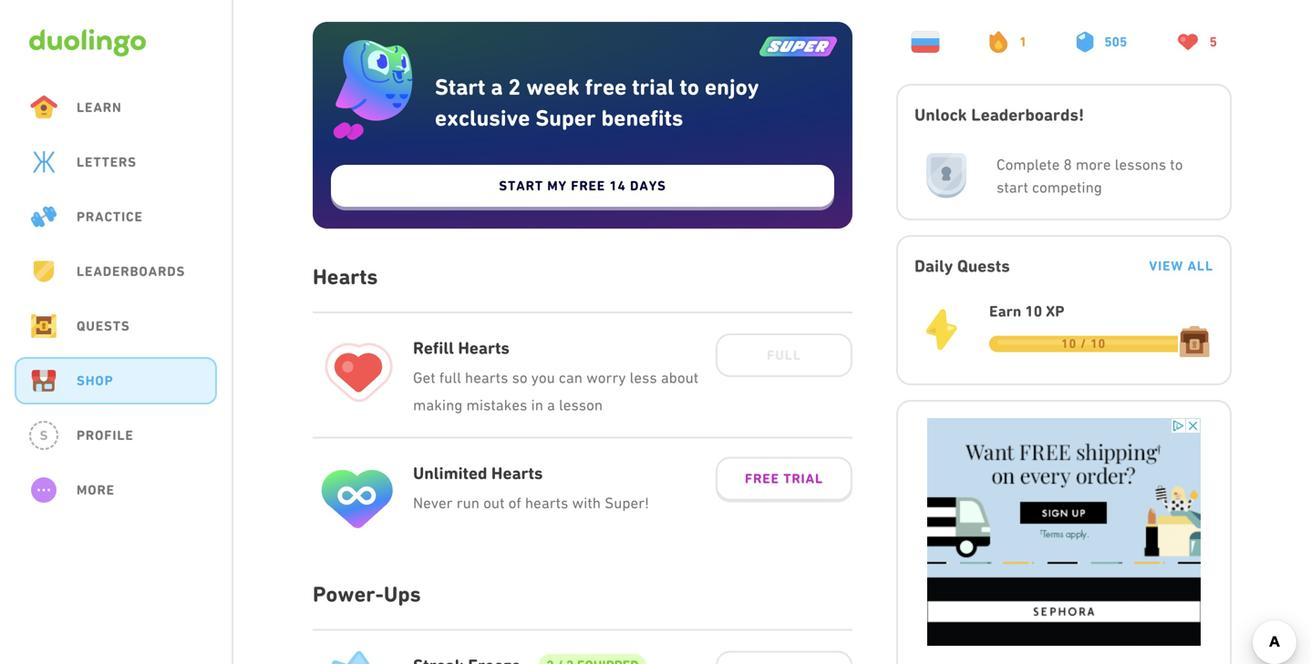Task type: locate. For each thing, give the bounding box(es) containing it.
1 vertical spatial quests
[[77, 318, 130, 334]]

shop
[[77, 373, 114, 389]]

worry
[[587, 370, 626, 387]]

about
[[661, 370, 699, 387]]

refill hearts
[[413, 339, 510, 359]]

hearts inside get full hearts so you can worry less about making mistakes in a lesson
[[465, 370, 508, 387]]

my
[[548, 178, 567, 194]]

free inside button
[[571, 178, 606, 194]]

so
[[512, 370, 528, 387]]

view
[[1150, 258, 1184, 274]]

super!
[[605, 495, 649, 512]]

1 horizontal spatial a
[[547, 397, 555, 414]]

start a 2 week free trial
[[435, 74, 675, 100]]

refill
[[413, 339, 454, 359]]

quests up shop at the bottom left of page
[[77, 318, 130, 334]]

a inside get full hearts so you can worry less about making mistakes in a lesson
[[547, 397, 555, 414]]

free
[[745, 471, 780, 487]]

start left my
[[499, 178, 544, 194]]

8
[[1064, 156, 1072, 173]]

0 vertical spatial a
[[491, 74, 503, 100]]

unlimited hearts
[[413, 464, 543, 484]]

letters link
[[15, 139, 217, 186]]

unlock leaderboards!
[[915, 105, 1085, 125]]

progress bar
[[990, 336, 1178, 353]]

to inside to enjoy exclusive super benefits
[[680, 74, 700, 100]]

1 vertical spatial hearts
[[458, 339, 510, 359]]

start up exclusive at the left top
[[435, 74, 486, 100]]

a right in at the left bottom of the page
[[547, 397, 555, 414]]

hearts
[[313, 265, 378, 290], [458, 339, 510, 359], [492, 464, 543, 484]]

hearts for unlimited
[[492, 464, 543, 484]]

practice
[[77, 209, 143, 225]]

start
[[435, 74, 486, 100], [499, 178, 544, 194]]

complete
[[997, 156, 1060, 173]]

0 horizontal spatial start
[[435, 74, 486, 100]]

leaderboards!
[[972, 105, 1085, 125]]

to
[[680, 74, 700, 100], [1171, 156, 1183, 173]]

practice link
[[15, 193, 217, 241]]

learn
[[77, 99, 122, 115]]

to enjoy exclusive super benefits
[[435, 74, 759, 131]]

1 vertical spatial free
[[571, 178, 606, 194]]

1 horizontal spatial start
[[499, 178, 544, 194]]

unlock
[[915, 105, 968, 125]]

2 vertical spatial hearts
[[492, 464, 543, 484]]

unlimited
[[413, 464, 487, 484]]

free left trial at the top of page
[[585, 74, 627, 100]]

1 vertical spatial to
[[1171, 156, 1183, 173]]

learn link
[[15, 84, 217, 131]]

leaderboards
[[77, 264, 185, 280]]

505
[[1105, 34, 1128, 50]]

less
[[630, 370, 657, 387]]

1 vertical spatial a
[[547, 397, 555, 414]]

a left 2
[[491, 74, 503, 100]]

enjoy
[[705, 74, 759, 100]]

1 vertical spatial start
[[499, 178, 544, 194]]

start
[[997, 179, 1029, 196]]

complete 8 more lessons to start competing
[[997, 156, 1183, 196]]

daily
[[915, 256, 954, 276]]

0 vertical spatial to
[[680, 74, 700, 100]]

0 vertical spatial free
[[585, 74, 627, 100]]

never
[[413, 495, 453, 512]]

view all link
[[1150, 258, 1214, 275]]

week
[[526, 74, 580, 100]]

0 vertical spatial start
[[435, 74, 486, 100]]

1 horizontal spatial to
[[1171, 156, 1183, 173]]

view all
[[1150, 258, 1214, 274]]

start for start a 2 week free trial
[[435, 74, 486, 100]]

daily quests
[[915, 256, 1010, 276]]

1 vertical spatial hearts
[[525, 495, 569, 512]]

profile
[[77, 428, 134, 444]]

to right trial at the top of page
[[680, 74, 700, 100]]

to inside complete 8 more lessons to start competing
[[1171, 156, 1183, 173]]

1 horizontal spatial quests
[[958, 256, 1010, 276]]

free left 14
[[571, 178, 606, 194]]

0 horizontal spatial to
[[680, 74, 700, 100]]

14
[[610, 178, 626, 194]]

to right 'lessons'
[[1171, 156, 1183, 173]]

0 vertical spatial hearts
[[465, 370, 508, 387]]

quests
[[958, 256, 1010, 276], [77, 318, 130, 334]]

run
[[457, 495, 480, 512]]

hearts
[[465, 370, 508, 387], [525, 495, 569, 512]]

free
[[585, 74, 627, 100], [571, 178, 606, 194]]

a
[[491, 74, 503, 100], [547, 397, 555, 414]]

quests right daily
[[958, 256, 1010, 276]]

5
[[1210, 34, 1218, 50]]

hearts up mistakes
[[465, 370, 508, 387]]

1 horizontal spatial hearts
[[525, 495, 569, 512]]

start inside button
[[499, 178, 544, 194]]

power-ups
[[313, 583, 421, 608]]

mistakes
[[467, 397, 528, 414]]

earn
[[990, 303, 1022, 321]]

0 horizontal spatial hearts
[[465, 370, 508, 387]]

hearts right of on the left bottom of the page
[[525, 495, 569, 512]]

get full hearts so you can worry less about making mistakes in a lesson
[[413, 370, 699, 414]]

lesson
[[559, 397, 603, 414]]



Task type: describe. For each thing, give the bounding box(es) containing it.
making
[[413, 397, 463, 414]]

competing
[[1033, 179, 1103, 196]]

more
[[1076, 156, 1112, 173]]

more
[[77, 483, 115, 498]]

shop link
[[15, 358, 217, 405]]

free trial button
[[716, 458, 853, 503]]

trial
[[784, 471, 824, 487]]

start for start my free 14 days
[[499, 178, 544, 194]]

you
[[532, 370, 555, 387]]

s
[[40, 428, 48, 444]]

never run out of hearts with super!
[[413, 495, 649, 512]]

free trial
[[745, 471, 824, 487]]

with
[[572, 495, 601, 512]]

2
[[508, 74, 521, 100]]

0 horizontal spatial quests
[[77, 318, 130, 334]]

full
[[439, 370, 461, 387]]

quests link
[[15, 303, 217, 350]]

start my free 14 days button
[[331, 165, 835, 211]]

of
[[509, 495, 522, 512]]

can
[[559, 370, 583, 387]]

exclusive
[[435, 105, 530, 131]]

full button
[[716, 334, 853, 380]]

all
[[1188, 258, 1214, 274]]

more button
[[15, 467, 217, 514]]

in
[[531, 397, 544, 414]]

out
[[484, 495, 505, 512]]

benefits
[[602, 105, 684, 131]]

0 horizontal spatial a
[[491, 74, 503, 100]]

hearts for refill
[[458, 339, 510, 359]]

ups
[[384, 583, 421, 608]]

letters
[[77, 154, 137, 170]]

power-
[[313, 583, 384, 608]]

505 button
[[1066, 22, 1142, 62]]

0 vertical spatial quests
[[958, 256, 1010, 276]]

lessons
[[1115, 156, 1167, 173]]

5 button
[[1167, 22, 1232, 62]]

earn 10 xp
[[990, 303, 1065, 321]]

start my free 14 days
[[499, 178, 667, 194]]

days
[[630, 178, 667, 194]]

get
[[413, 370, 436, 387]]

leaderboards link
[[15, 248, 217, 296]]

full
[[767, 348, 802, 364]]

super
[[536, 105, 596, 131]]

10
[[1025, 303, 1043, 321]]

1
[[1020, 34, 1027, 50]]

0 vertical spatial hearts
[[313, 265, 378, 290]]

1 button
[[979, 22, 1042, 62]]

xp
[[1046, 303, 1065, 321]]

trial
[[632, 74, 675, 100]]



Task type: vqa. For each thing, say whether or not it's contained in the screenshot.
third n from the right
no



